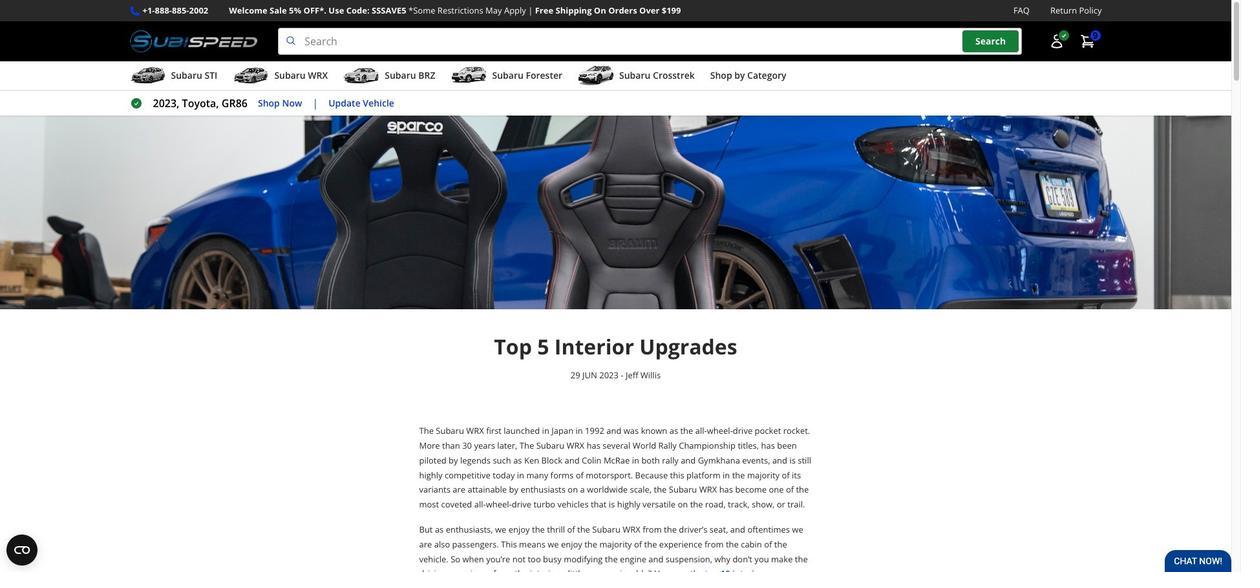 Task type: vqa. For each thing, say whether or not it's contained in the screenshot.
subispeed logo
yes



Task type: describe. For each thing, give the bounding box(es) containing it.
button image
[[1049, 34, 1064, 49]]

a subaru crosstrek thumbnail image image
[[578, 66, 614, 85]]



Task type: locate. For each thing, give the bounding box(es) containing it.
fallback image - no image provided image
[[0, 116, 1232, 310]]

search input field
[[278, 28, 1022, 55]]

subispeed logo image
[[130, 28, 257, 55]]

a subaru sti thumbnail image image
[[130, 66, 166, 85]]

a subaru brz thumbnail image image
[[343, 66, 380, 85]]

open widget image
[[6, 535, 37, 566]]

a subaru forester thumbnail image image
[[451, 66, 487, 85]]

a subaru wrx thumbnail image image
[[233, 66, 269, 85]]



